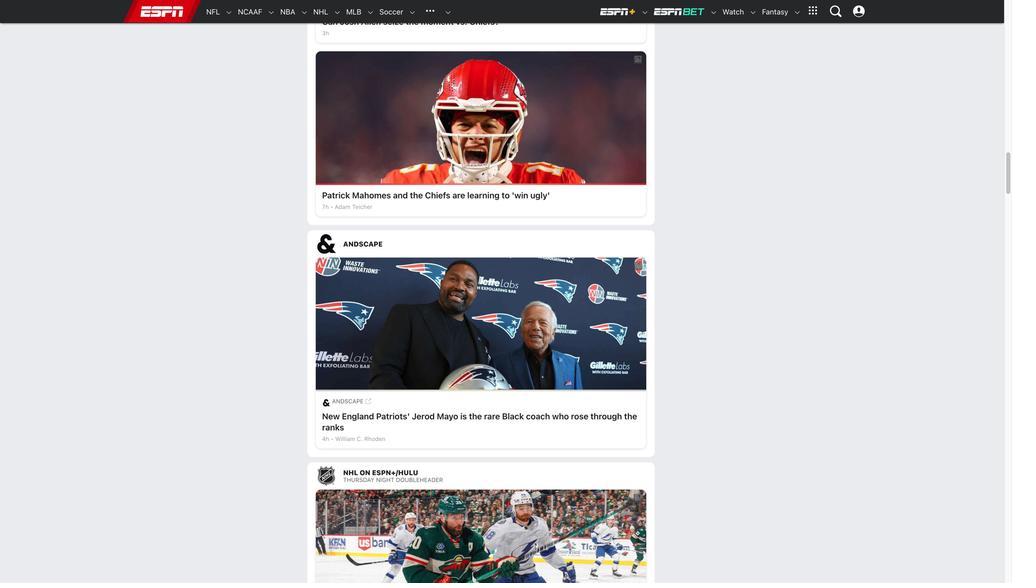 Task type: describe. For each thing, give the bounding box(es) containing it.
can josh allen seize the moment vs. chiefs? 3h
[[322, 17, 499, 37]]

who
[[552, 412, 569, 422]]

england
[[342, 412, 374, 422]]

nfl link
[[201, 1, 220, 23]]

c.
[[357, 436, 363, 443]]

patrick
[[322, 190, 350, 200]]

mahomes
[[352, 190, 391, 200]]

is
[[461, 412, 467, 422]]

are
[[453, 190, 465, 200]]

nhl for nhl
[[313, 7, 328, 16]]

rhoden
[[365, 436, 386, 443]]

coach
[[526, 412, 550, 422]]

can
[[322, 17, 338, 27]]

4h
[[322, 436, 329, 443]]

jerod
[[412, 412, 435, 422]]

nba
[[280, 7, 295, 16]]

'win
[[512, 190, 529, 200]]

3h
[[322, 30, 329, 37]]

night
[[376, 477, 395, 484]]

watch
[[723, 7, 744, 16]]

moment
[[421, 17, 454, 27]]

patriots'
[[376, 412, 410, 422]]

adam teicher
[[335, 204, 373, 210]]

chiefs?
[[470, 17, 499, 27]]

watch link
[[718, 1, 744, 23]]

patrick mahomes and the chiefs are learning to 'win ugly'
[[322, 190, 550, 200]]

soccer link
[[374, 1, 403, 23]]

adam
[[335, 204, 351, 210]]

7h
[[322, 204, 329, 210]]

mlb link
[[341, 1, 362, 23]]

doubleheader
[[396, 477, 443, 484]]

to
[[502, 190, 510, 200]]

mayo
[[437, 412, 458, 422]]

vs.
[[456, 17, 468, 27]]

the right through
[[624, 412, 637, 422]]

espn+/hulu
[[372, 469, 418, 477]]

through
[[591, 412, 622, 422]]

nhl for nhl on espn+/hulu thursday night doubleheader
[[343, 469, 358, 477]]

nhl link
[[308, 1, 328, 23]]

ranks
[[322, 423, 344, 433]]



Task type: locate. For each thing, give the bounding box(es) containing it.
1 vertical spatial nhl
[[343, 469, 358, 477]]

and
[[393, 190, 408, 200]]

ugly'
[[531, 190, 550, 200]]

0 horizontal spatial nhl
[[313, 7, 328, 16]]

learning
[[468, 190, 500, 200]]

rare
[[484, 412, 500, 422]]

fantasy link
[[757, 1, 789, 23]]

ncaaf link
[[233, 1, 262, 23]]

chiefs
[[425, 190, 451, 200]]

allen
[[361, 17, 381, 27]]

soccer
[[380, 7, 403, 16]]

seize
[[383, 17, 404, 27]]

thursday
[[343, 477, 375, 484]]

the right is at the bottom left of page
[[469, 412, 482, 422]]

nhl on espn+/hulu thursday night doubleheader
[[343, 469, 443, 484]]

nhl left "on"
[[343, 469, 358, 477]]

new
[[322, 412, 340, 422]]

nfl
[[206, 7, 220, 16]]

on
[[360, 469, 371, 477]]

rose
[[571, 412, 589, 422]]

mlb
[[346, 7, 362, 16]]

nhl
[[313, 7, 328, 16], [343, 469, 358, 477]]

1 horizontal spatial nhl
[[343, 469, 358, 477]]

the inside can josh allen seize the moment vs. chiefs? 3h
[[406, 17, 419, 27]]

the
[[406, 17, 419, 27], [410, 190, 423, 200], [469, 412, 482, 422], [624, 412, 637, 422]]

william
[[335, 436, 355, 443]]

andscape
[[343, 240, 383, 248]]

the right "and"
[[410, 190, 423, 200]]

the right seize
[[406, 17, 419, 27]]

josh
[[340, 17, 359, 27]]

nba link
[[275, 1, 295, 23]]

william c. rhoden
[[335, 436, 386, 443]]

nhl inside nhl on espn+/hulu thursday night doubleheader
[[343, 469, 358, 477]]

teicher
[[352, 204, 373, 210]]

black
[[502, 412, 524, 422]]

0 vertical spatial nhl
[[313, 7, 328, 16]]

andscape
[[332, 398, 364, 405]]

new england patriots' jerod mayo is the rare black coach who rose through the ranks
[[322, 412, 637, 433]]

ncaaf
[[238, 7, 262, 16]]

nhl up can
[[313, 7, 328, 16]]

fantasy
[[762, 7, 789, 16]]



Task type: vqa. For each thing, say whether or not it's contained in the screenshot.
of
no



